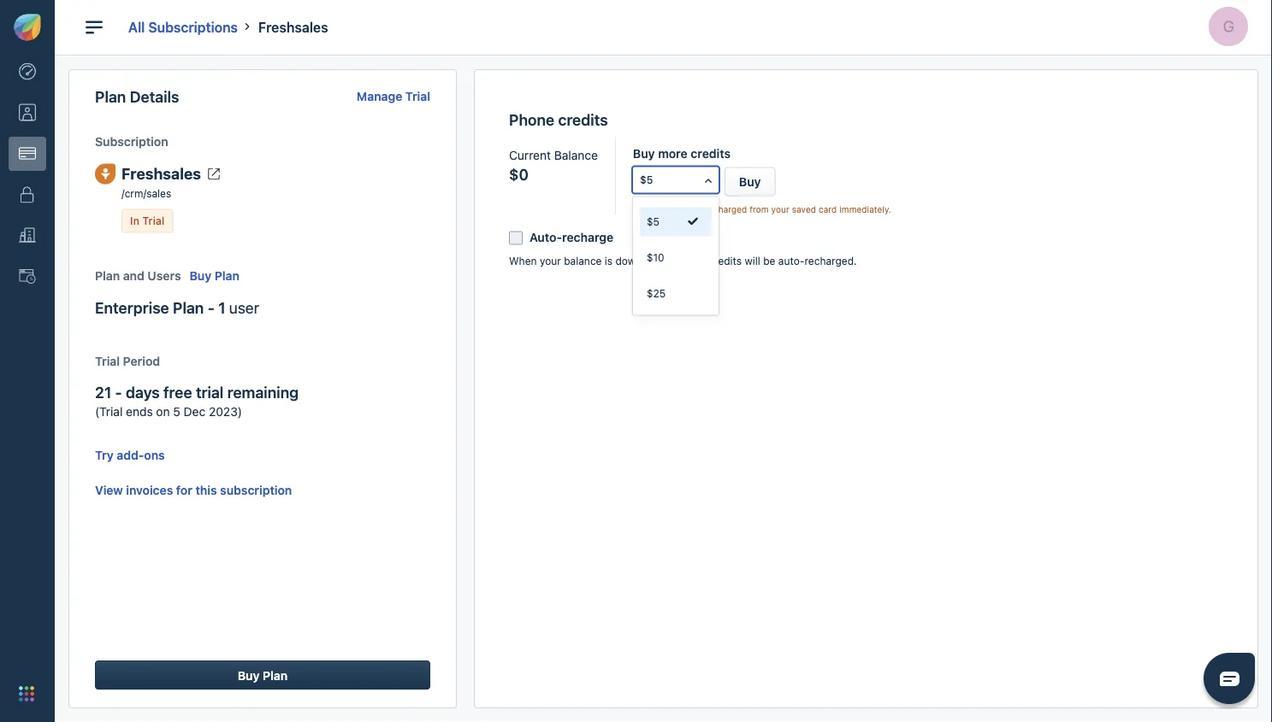 Task type: describe. For each thing, give the bounding box(es) containing it.
buy for buy plan
[[238, 669, 260, 683]]

plan inside button
[[263, 669, 288, 683]]

audit logs image
[[19, 268, 36, 285]]

0 horizontal spatial will
[[685, 204, 698, 214]]

phone credits
[[509, 111, 608, 129]]

remaining
[[227, 384, 299, 402]]

2 vertical spatial credits
[[709, 255, 742, 267]]

buy button
[[725, 167, 776, 196]]

when your balance is down to $5, phone credits will be auto-recharged.
[[509, 255, 857, 267]]

$25
[[647, 288, 666, 300]]

$5 button
[[633, 167, 719, 193]]

auto-recharge
[[530, 230, 614, 244]]

balance
[[554, 148, 598, 162]]

1 vertical spatial will
[[745, 255, 760, 267]]

phone
[[509, 111, 554, 129]]

trial right manage
[[405, 89, 430, 103]]

charged
[[713, 204, 747, 214]]

balance
[[564, 255, 602, 267]]

subscription
[[220, 484, 292, 498]]

1 horizontal spatial freshsales
[[258, 19, 328, 35]]

/crm/sales
[[121, 188, 171, 200]]

current
[[509, 148, 551, 162]]

my subscriptions image
[[19, 145, 36, 162]]

manage trial
[[357, 89, 430, 103]]

card
[[819, 204, 837, 214]]

this
[[196, 484, 217, 498]]

free
[[163, 384, 192, 402]]

1 vertical spatial credits
[[691, 147, 731, 161]]

0 vertical spatial credits
[[558, 111, 608, 129]]

recharge
[[562, 230, 614, 244]]

down
[[615, 255, 642, 267]]

in trial
[[130, 215, 165, 227]]

saved
[[792, 204, 816, 214]]

1 vertical spatial be
[[763, 255, 775, 267]]

is
[[605, 255, 613, 267]]

buy more credits
[[633, 147, 731, 161]]

trial inside 21 - days free trial remaining ( trial ends on 5 dec 2023 )
[[99, 405, 123, 419]]

days
[[126, 384, 160, 402]]

all subscriptions link
[[128, 19, 238, 35]]

for
[[176, 484, 192, 498]]

manage
[[357, 89, 402, 103]]

)
[[238, 405, 242, 419]]

21 - days free trial remaining ( trial ends on 5 dec 2023 )
[[95, 384, 299, 419]]

users image
[[19, 104, 36, 121]]

2023
[[209, 405, 238, 419]]

0 horizontal spatial freshsales
[[121, 164, 201, 183]]

the amount will be charged from your saved card immediately.
[[633, 204, 891, 214]]

0 horizontal spatial be
[[701, 204, 711, 214]]

buy plan
[[238, 669, 288, 683]]

add-
[[117, 448, 144, 463]]

profile picture image
[[1209, 7, 1248, 46]]

buy plan button
[[95, 661, 430, 690]]

when
[[509, 255, 537, 267]]



Task type: vqa. For each thing, say whether or not it's contained in the screenshot.
Balance
yes



Task type: locate. For each thing, give the bounding box(es) containing it.
organization image
[[19, 227, 36, 244]]

0 vertical spatial -
[[208, 298, 215, 317]]

1 vertical spatial your
[[540, 255, 561, 267]]

1 horizontal spatial -
[[208, 298, 215, 317]]

enterprise
[[95, 298, 169, 317]]

trial up 21 at the bottom left
[[95, 354, 120, 368]]

invoices
[[126, 484, 173, 498]]

amount
[[651, 204, 682, 214]]

view
[[95, 484, 123, 498]]

0 vertical spatial will
[[685, 204, 698, 214]]

the
[[633, 204, 649, 214]]

your down auto-
[[540, 255, 561, 267]]

$5
[[640, 174, 653, 186], [647, 216, 660, 228]]

recharged.
[[805, 255, 857, 267]]

trial
[[196, 384, 224, 402]]

None checkbox
[[509, 232, 523, 245]]

credits right more
[[691, 147, 731, 161]]

will
[[685, 204, 698, 214], [745, 255, 760, 267]]

freshsales
[[258, 19, 328, 35], [121, 164, 201, 183]]

$5 inside popup button
[[640, 174, 653, 186]]

0 horizontal spatial -
[[115, 384, 122, 402]]

try
[[95, 448, 114, 463]]

credits up balance
[[558, 111, 608, 129]]

and
[[123, 269, 144, 283]]

1 vertical spatial -
[[115, 384, 122, 402]]

- left 1
[[208, 298, 215, 317]]

all
[[128, 19, 145, 35]]

in
[[130, 215, 139, 227]]

0 horizontal spatial your
[[540, 255, 561, 267]]

details
[[130, 88, 179, 106]]

trial
[[405, 89, 430, 103], [142, 215, 165, 227], [95, 354, 120, 368], [99, 405, 123, 419]]

current balance $0
[[509, 148, 598, 183]]

- inside 21 - days free trial remaining ( trial ends on 5 dec 2023 )
[[115, 384, 122, 402]]

plan and users buy plan
[[95, 269, 240, 283]]

immediately.
[[839, 204, 891, 214]]

view invoices for this subscription
[[95, 484, 292, 498]]

your right the from
[[771, 204, 789, 214]]

freshsales image
[[95, 164, 115, 185]]

more
[[658, 147, 688, 161]]

will right amount
[[685, 204, 698, 214]]

from
[[750, 204, 769, 214]]

$5 up the
[[640, 174, 653, 186]]

freshworks icon image
[[14, 14, 41, 41]]

buy for buy
[[739, 175, 761, 189]]

-
[[208, 298, 215, 317], [115, 384, 122, 402]]

1 horizontal spatial will
[[745, 255, 760, 267]]

$10
[[647, 252, 664, 264]]

security image
[[19, 186, 36, 203]]

0 vertical spatial $5
[[640, 174, 653, 186]]

buy for buy more credits
[[633, 147, 655, 161]]

$5,
[[657, 255, 673, 267]]

all subscriptions
[[128, 19, 238, 35]]

0 vertical spatial freshsales
[[258, 19, 328, 35]]

subscription
[[95, 135, 168, 149]]

5
[[173, 405, 180, 419]]

your
[[771, 204, 789, 214], [540, 255, 561, 267]]

be left the auto-
[[763, 255, 775, 267]]

plan details
[[95, 88, 179, 106]]

0 vertical spatial your
[[771, 204, 789, 214]]

0 vertical spatial be
[[701, 204, 711, 214]]

trial period
[[95, 354, 160, 368]]

buy inside buy button
[[739, 175, 761, 189]]

user
[[229, 298, 259, 317]]

$5 inside list of options menu
[[647, 216, 660, 228]]

trial down 21 at the bottom left
[[99, 405, 123, 419]]

auto-
[[778, 255, 805, 267]]

ends
[[126, 405, 153, 419]]

auto-
[[530, 230, 562, 244]]

$0
[[509, 165, 529, 183]]

$5 down the
[[647, 216, 660, 228]]

dec
[[184, 405, 205, 419]]

enterprise plan - 1 user
[[95, 298, 259, 317]]

(
[[95, 405, 99, 419]]

trial right the in
[[142, 215, 165, 227]]

to
[[644, 255, 654, 267]]

credits right phone
[[709, 255, 742, 267]]

phone
[[675, 255, 706, 267]]

- right 21 at the bottom left
[[115, 384, 122, 402]]

1
[[218, 298, 225, 317]]

users
[[148, 269, 181, 283]]

be left charged
[[701, 204, 711, 214]]

1 horizontal spatial your
[[771, 204, 789, 214]]

credits
[[558, 111, 608, 129], [691, 147, 731, 161], [709, 255, 742, 267]]

neo admin center image
[[19, 63, 36, 80]]

will left the auto-
[[745, 255, 760, 267]]

1 vertical spatial $5
[[647, 216, 660, 228]]

be
[[701, 204, 711, 214], [763, 255, 775, 267]]

21
[[95, 384, 111, 402]]

try add-ons
[[95, 448, 165, 463]]

buy
[[633, 147, 655, 161], [739, 175, 761, 189], [190, 269, 212, 283], [238, 669, 260, 683]]

on
[[156, 405, 170, 419]]

freshworks switcher image
[[19, 687, 34, 702]]

plan
[[95, 88, 126, 106], [95, 269, 120, 283], [215, 269, 240, 283], [173, 298, 204, 317], [263, 669, 288, 683]]

subscriptions
[[148, 19, 238, 35]]

1 vertical spatial freshsales
[[121, 164, 201, 183]]

list of options menu
[[633, 197, 719, 315]]

buy inside buy plan button
[[238, 669, 260, 683]]

period
[[123, 354, 160, 368]]

ons
[[144, 448, 165, 463]]

1 horizontal spatial be
[[763, 255, 775, 267]]



